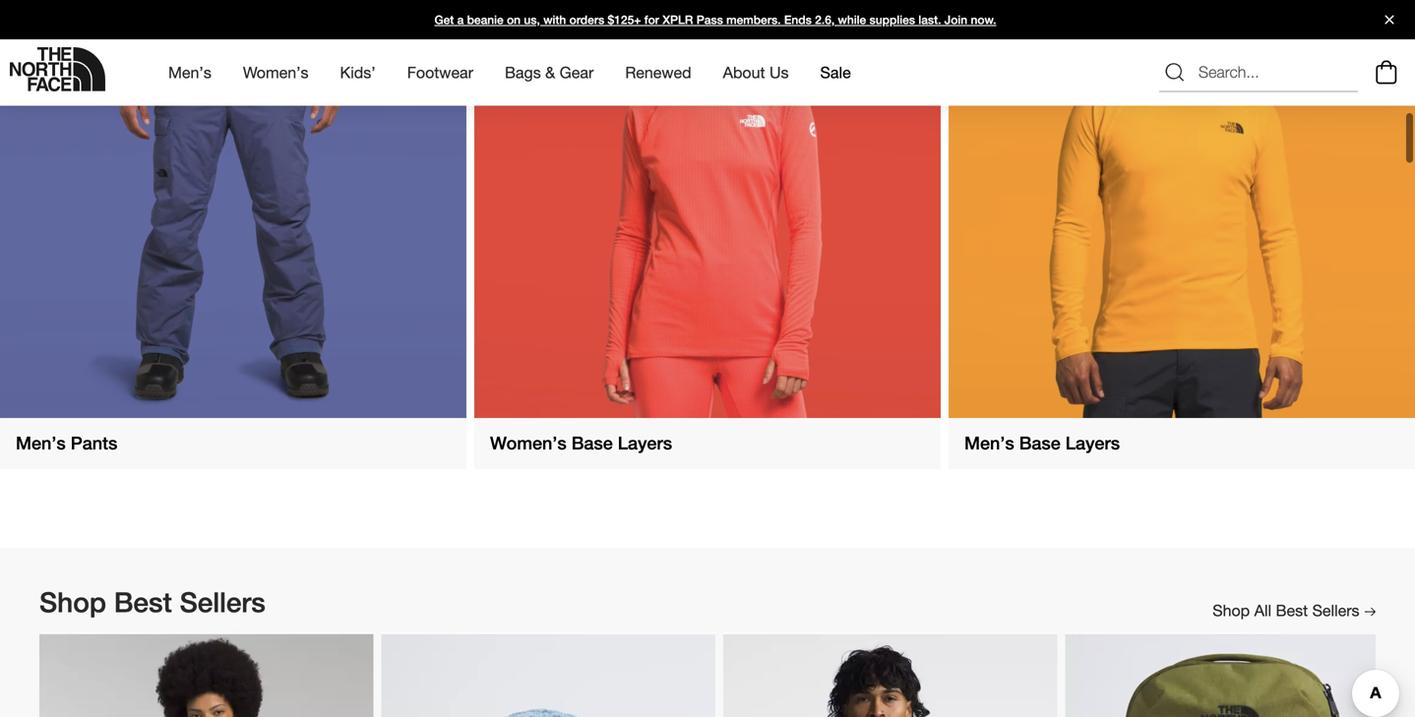 Task type: locate. For each thing, give the bounding box(es) containing it.
layers for men's base layers
[[1066, 433, 1120, 454]]

1 horizontal spatial sellers
[[1313, 601, 1360, 620]]

0 horizontal spatial layers
[[618, 433, 672, 454]]

ends
[[784, 13, 812, 27]]

best right all
[[1276, 601, 1308, 620]]

while
[[838, 13, 866, 27]]

best
[[114, 586, 172, 619], [1276, 601, 1308, 620]]

women's link
[[243, 46, 309, 99]]

sellers right all
[[1313, 601, 1360, 620]]

0 horizontal spatial men's
[[16, 433, 66, 454]]

last.
[[919, 13, 941, 27]]

&
[[545, 63, 555, 82]]

men's base layers
[[965, 433, 1120, 454]]

0 horizontal spatial shop
[[39, 586, 106, 619]]

bags & gear link
[[505, 46, 594, 99]]

shop best sellers banner
[[0, 586, 1415, 634]]

base for men's
[[1019, 433, 1061, 454]]

join
[[945, 13, 968, 27]]

shop all best sellers
[[1213, 601, 1364, 620]]

shop for shop best sellers
[[39, 586, 106, 619]]

women's
[[243, 63, 309, 82], [490, 433, 567, 454]]

2 base from the left
[[1019, 433, 1061, 454]]

bags
[[505, 63, 541, 82]]

2 horizontal spatial men's
[[965, 433, 1014, 454]]

men's for men's pants
[[16, 433, 66, 454]]

about
[[723, 63, 765, 82]]

sellers up women's aconcagua 3 jacket image
[[180, 586, 266, 619]]

2 layers from the left
[[1066, 433, 1120, 454]]

layers
[[618, 433, 672, 454], [1066, 433, 1120, 454]]

1 horizontal spatial base
[[1019, 433, 1061, 454]]

shop all best sellers link
[[1213, 601, 1376, 620]]

salty lined beanie image
[[381, 634, 716, 718]]

1 vertical spatial women's
[[490, 433, 567, 454]]

1 horizontal spatial layers
[[1066, 433, 1120, 454]]

Search search field
[[1159, 53, 1358, 92]]

men's for men's
[[168, 63, 211, 82]]

beanie
[[467, 13, 504, 27]]

sellers
[[180, 586, 266, 619], [1313, 601, 1360, 620]]

men's
[[168, 63, 211, 82], [16, 433, 66, 454], [965, 433, 1014, 454]]

0 horizontal spatial women's
[[243, 63, 309, 82]]

men's pants link
[[0, 6, 467, 469]]

us
[[770, 63, 789, 82]]

base
[[572, 433, 613, 454], [1019, 433, 1061, 454]]

men's pants
[[16, 433, 117, 454]]

women's for women's base layers
[[490, 433, 567, 454]]

$125+
[[608, 13, 641, 27]]

0 horizontal spatial base
[[572, 433, 613, 454]]

get
[[435, 13, 454, 27]]

jester backpack image
[[1065, 634, 1400, 718]]

1 layers from the left
[[618, 433, 672, 454]]

a
[[457, 13, 464, 27]]

men's base layers link
[[949, 6, 1415, 469]]

1 horizontal spatial women's
[[490, 433, 567, 454]]

men's 1996 retro nuptse jacket image
[[723, 634, 1058, 718]]

best up women's aconcagua 3 jacket image
[[114, 586, 172, 619]]

renewed
[[625, 63, 692, 82]]

shop
[[39, 586, 106, 619], [1213, 601, 1250, 620]]

about us
[[723, 63, 789, 82]]

studio shot of a man in a shirt from the north face. image
[[949, 6, 1415, 418]]

0 vertical spatial women's
[[243, 63, 309, 82]]

on
[[507, 13, 521, 27]]

close image
[[1377, 15, 1403, 24]]

women's base layers link
[[474, 6, 941, 469]]

footwear link
[[407, 46, 473, 99]]

about us link
[[723, 46, 789, 99]]

1 base from the left
[[572, 433, 613, 454]]

1 horizontal spatial shop
[[1213, 601, 1250, 620]]

supplies
[[870, 13, 915, 27]]

women's for women's
[[243, 63, 309, 82]]

pass
[[697, 13, 723, 27]]

1 horizontal spatial men's
[[168, 63, 211, 82]]

sale
[[820, 63, 851, 82]]

studio shot of a man in pants from the north face. image
[[0, 6, 467, 418]]



Task type: describe. For each thing, give the bounding box(es) containing it.
shop best sellers
[[39, 586, 266, 619]]

xplr
[[663, 13, 693, 27]]

bags & gear
[[505, 63, 594, 82]]

base for women's
[[572, 433, 613, 454]]

get a beanie on us, with orders $125+ for xplr pass members. ends 2.6, while supplies last. join now.
[[435, 13, 997, 27]]

1 horizontal spatial best
[[1276, 601, 1308, 620]]

get a beanie on us, with orders $125+ for xplr pass members. ends 2.6, while supplies last. join now. link
[[0, 0, 1415, 39]]

0 horizontal spatial sellers
[[180, 586, 266, 619]]

kids'
[[340, 63, 376, 82]]

women's aconcagua 3 jacket image
[[39, 634, 374, 718]]

members.
[[727, 13, 781, 27]]

2.6,
[[815, 13, 835, 27]]

gear
[[560, 63, 594, 82]]

kids' link
[[340, 46, 376, 99]]

view cart image
[[1371, 58, 1403, 87]]

studio shot of a woman in a shirt from the north face. image
[[474, 6, 941, 418]]

men's for men's base layers
[[965, 433, 1014, 454]]

sale link
[[820, 46, 851, 99]]

us,
[[524, 13, 540, 27]]

renewed link
[[625, 46, 692, 99]]

pants
[[71, 433, 117, 454]]

all
[[1255, 601, 1272, 620]]

with
[[543, 13, 566, 27]]

layers for women's base layers
[[618, 433, 672, 454]]

0 horizontal spatial best
[[114, 586, 172, 619]]

orders
[[570, 13, 605, 27]]

search all image
[[1163, 61, 1187, 84]]

women's base layers
[[490, 433, 672, 454]]

for
[[644, 13, 659, 27]]

men's link
[[168, 46, 211, 99]]

shop for shop all best sellers
[[1213, 601, 1250, 620]]

the north face home page image
[[10, 47, 105, 92]]

now.
[[971, 13, 997, 27]]

footwear
[[407, 63, 473, 82]]



Task type: vqa. For each thing, say whether or not it's contained in the screenshot.
Renewed Link
yes



